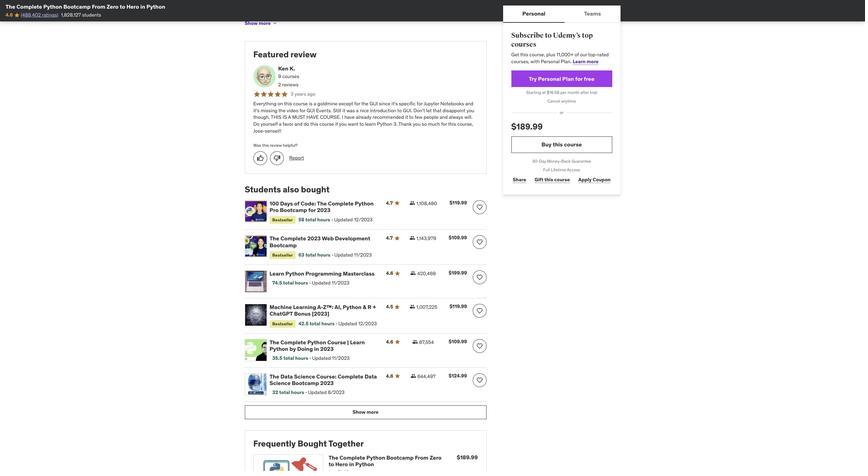 Task type: locate. For each thing, give the bounding box(es) containing it.
0 vertical spatial $119.99
[[450, 200, 468, 206]]

100 days of code: the complete python pro bootcamp for 2023
[[270, 200, 374, 214]]

0 vertical spatial $189.99
[[512, 121, 543, 132]]

1 vertical spatial the complete python bootcamp from zero to hero in python
[[329, 454, 442, 468]]

and right screencast on the top of the page
[[472, 12, 480, 18]]

you up notebook!
[[292, 12, 300, 18]]

it right still
[[343, 107, 346, 114]]

the down on
[[279, 107, 286, 114]]

1 horizontal spatial gui
[[370, 101, 378, 107]]

2 horizontal spatial more
[[587, 58, 599, 65]]

mark as helpful image
[[257, 155, 264, 162]]

1 vertical spatial 11/2023
[[332, 280, 350, 286]]

coupon
[[593, 177, 611, 183]]

1 vertical spatial with
[[531, 58, 540, 65]]

0 vertical spatial of
[[575, 52, 580, 58]]

the complete python course | learn python by doing in 2023
[[270, 339, 365, 353]]

xsmall image left the 1,143,979
[[410, 236, 415, 241]]

0 vertical spatial gui
[[370, 101, 378, 107]]

with right courses,
[[531, 58, 540, 65]]

science left course:
[[294, 373, 315, 380]]

bestseller for the
[[273, 253, 293, 258]]

of right days
[[294, 200, 300, 207]]

2023 right doing
[[321, 346, 334, 353]]

with left every
[[365, 12, 374, 18]]

day
[[540, 159, 547, 164]]

always
[[449, 114, 464, 120]]

0 horizontal spatial data
[[281, 373, 293, 380]]

with for manner,
[[365, 12, 374, 18]]

ai,
[[335, 304, 342, 311]]

bootcamp inside the complete python bootcamp from zero to hero in python link
[[387, 454, 414, 461]]

also
[[283, 184, 299, 195]]

1 vertical spatial updated 11/2023
[[312, 280, 350, 286]]

0 vertical spatial more
[[259, 20, 271, 26]]

science up 32
[[270, 380, 291, 387]]

1 horizontal spatial more
[[367, 409, 379, 416]]

$189.99 for $189.99
[[457, 454, 478, 461]]

complete inside the 100 days of code: the complete python pro bootcamp for 2023
[[328, 200, 354, 207]]

2 vertical spatial wishlist image
[[477, 377, 483, 384]]

the inside the data science course: complete data science bootcamp 2023
[[270, 373, 280, 380]]

hours down "the complete 2023 web development bootcamp" link
[[318, 252, 331, 258]]

this right buy
[[553, 141, 563, 148]]

0 vertical spatial $109.99
[[449, 235, 468, 241]]

1 vertical spatial personal
[[541, 58, 560, 65]]

updated 11/2023 down the learn python programming masterclass link
[[312, 280, 350, 286]]

0 vertical spatial from
[[92, 3, 105, 10]]

1 vertical spatial courses
[[283, 73, 300, 79]]

updated down development
[[335, 252, 353, 258]]

1 horizontal spatial is
[[369, 19, 373, 25]]

except
[[339, 101, 353, 107]]

learn
[[312, 19, 325, 25], [573, 58, 586, 65], [270, 270, 284, 277], [350, 339, 365, 346]]

it's up though.
[[254, 107, 260, 114]]

0 vertical spatial it
[[343, 107, 346, 114]]

2023 inside the data science course: complete data science bootcamp 2023
[[321, 380, 334, 387]]

and
[[472, 12, 480, 18], [466, 101, 474, 107], [440, 114, 448, 120], [295, 121, 303, 127]]

0 horizontal spatial course,
[[458, 121, 473, 127]]

0 horizontal spatial hero
[[127, 3, 139, 10]]

1 vertical spatial bestseller
[[273, 253, 293, 258]]

1 vertical spatial $119.99
[[450, 304, 468, 310]]

a-
[[318, 304, 323, 311]]

was
[[254, 143, 261, 148]]

nice
[[360, 107, 369, 114]]

this right gift
[[545, 177, 554, 183]]

learn down the our
[[573, 58, 586, 65]]

0 vertical spatial wishlist image
[[477, 274, 483, 281]]

trial
[[591, 90, 598, 95]]

python inside this course will teach you python in a practical manner, with every lecture comes a full coding screencast and a corresponding code notebook! learn in whatever manner is best for you!
[[301, 12, 316, 18]]

30-day money-back guarantee full lifetime access
[[533, 159, 592, 172]]

2023
[[317, 207, 331, 214], [308, 235, 321, 242], [321, 346, 334, 353], [321, 380, 334, 387]]

0 vertical spatial is
[[369, 19, 373, 25]]

the for the complete python bootcamp from zero to hero in python link
[[329, 454, 339, 461]]

1 horizontal spatial data
[[365, 373, 377, 380]]

4.6
[[6, 12, 13, 18], [386, 270, 394, 277], [386, 339, 394, 345], [386, 373, 394, 380]]

0 horizontal spatial it's
[[254, 107, 260, 114]]

2 $109.99 from the top
[[449, 339, 468, 345]]

ago
[[308, 91, 316, 97]]

$119.99 right 1,108,480
[[450, 200, 468, 206]]

show up together
[[353, 409, 366, 416]]

total right 63
[[306, 252, 317, 258]]

r
[[368, 304, 372, 311]]

11/2023 down course
[[332, 355, 350, 362]]

1 4.7 from the top
[[386, 200, 393, 206]]

top-
[[589, 52, 598, 58]]

0 horizontal spatial with
[[365, 12, 374, 18]]

our
[[581, 52, 588, 58]]

is inside "everything on this course is a goldmine except for the gui since it's specific for jupyter notebooks and it's missing the video for gui events. still it was a nice introduction to gui. don't let that disappoint you though. this is a must have course. i have already recommended it to few people and always will. do yourself a favor and do this course if you want to learn python 3. thank you so much for this course, jose-sensei!!"
[[309, 101, 313, 107]]

11/2023 down the learn python programming masterclass link
[[332, 280, 350, 286]]

wishlist image
[[477, 274, 483, 281], [477, 308, 483, 315], [477, 377, 483, 384]]

updated for 35.5 total hours
[[312, 355, 331, 362]]

learn right |
[[350, 339, 365, 346]]

0 horizontal spatial courses
[[283, 73, 300, 79]]

xsmall image left 1,007,225
[[410, 304, 415, 310]]

ken
[[278, 65, 289, 72]]

$109.99 for the complete 2023 web development bootcamp
[[449, 235, 468, 241]]

science
[[294, 373, 315, 380], [270, 380, 291, 387]]

more for 2nd show more button from the top
[[367, 409, 379, 416]]

1 wishlist image from the top
[[477, 204, 483, 211]]

for left the you!
[[385, 19, 390, 25]]

2 vertical spatial updated 11/2023
[[312, 355, 350, 362]]

show more for 2nd show more button from the top
[[353, 409, 379, 416]]

sensei!!
[[265, 128, 282, 134]]

hours right 32
[[291, 390, 304, 396]]

total right 58
[[306, 217, 316, 223]]

updated 12/2023
[[335, 217, 373, 223], [339, 321, 377, 327]]

0 vertical spatial bestseller
[[273, 217, 293, 223]]

1 horizontal spatial review
[[291, 49, 317, 60]]

show
[[245, 20, 258, 26], [353, 409, 366, 416]]

11/2023 for course
[[332, 355, 350, 362]]

1 wishlist image from the top
[[477, 274, 483, 281]]

bestseller for 100
[[273, 217, 293, 223]]

hours for 74.5 total hours
[[295, 280, 308, 286]]

month
[[568, 90, 580, 95]]

python
[[43, 3, 62, 10], [147, 3, 165, 10], [301, 12, 316, 18], [377, 121, 393, 127], [355, 200, 374, 207], [286, 270, 305, 277], [343, 304, 362, 311], [308, 339, 326, 346], [270, 346, 289, 353], [367, 454, 386, 461], [356, 461, 374, 468]]

3 wishlist image from the top
[[477, 377, 483, 384]]

get this course, plus 11,000+ of our top-rated courses, with personal plan.
[[512, 52, 609, 65]]

hours down the [2023]
[[322, 321, 335, 327]]

the complete 2023 web development bootcamp link
[[270, 235, 378, 249]]

personal
[[523, 10, 546, 17], [541, 58, 560, 65], [539, 75, 562, 82]]

total down by on the bottom left of page
[[284, 355, 294, 362]]

$189.99 inside $189.99 buy this course
[[512, 121, 543, 132]]

a right screencast on the top of the page
[[481, 12, 484, 18]]

updated
[[335, 217, 353, 223], [335, 252, 353, 258], [312, 280, 331, 286], [339, 321, 357, 327], [312, 355, 331, 362], [308, 390, 327, 396]]

1 vertical spatial of
[[294, 200, 300, 207]]

courses inside ken k. 9 courses 2 reviews
[[283, 73, 300, 79]]

3 wishlist image from the top
[[477, 343, 483, 350]]

course, left "plus"
[[530, 52, 546, 58]]

$119.99 for machine learning a-z™: ai, python & r + chatgpt bonus [2023]
[[450, 304, 468, 310]]

wishlist image for the complete 2023 web development bootcamp
[[477, 239, 483, 246]]

1 bestseller from the top
[[273, 217, 293, 223]]

thank
[[399, 121, 412, 127]]

1 vertical spatial it
[[406, 114, 408, 120]]

0 vertical spatial personal
[[523, 10, 546, 17]]

total down the [2023]
[[310, 321, 321, 327]]

35.5
[[273, 355, 283, 362]]

$119.99 right 1,007,225
[[450, 304, 468, 310]]

xsmall image left 420,469
[[411, 271, 416, 276]]

bestseller down chatgpt
[[273, 321, 293, 327]]

0 vertical spatial the
[[362, 101, 369, 107]]

to inside the complete python bootcamp from zero to hero in python
[[329, 461, 334, 468]]

courses down subscribe
[[512, 40, 537, 49]]

show more for second show more button from the bottom of the page
[[245, 20, 271, 26]]

0 vertical spatial updated 12/2023
[[335, 217, 373, 223]]

0 vertical spatial zero
[[107, 3, 119, 10]]

1 vertical spatial 12/2023
[[359, 321, 377, 327]]

updated down learn python programming masterclass on the left bottom
[[312, 280, 331, 286]]

get
[[512, 52, 520, 58]]

xsmall image for machine learning a-z™: ai, python & r + chatgpt bonus [2023]
[[410, 304, 415, 310]]

11/2023 up the "masterclass"
[[354, 252, 372, 258]]

updated 11/2023 down development
[[335, 252, 372, 258]]

for inside this course will teach you python in a practical manner, with every lecture comes a full coding screencast and a corresponding code notebook! learn in whatever manner is best for you!
[[385, 19, 390, 25]]

gui left since
[[370, 101, 378, 107]]

course down course.
[[320, 121, 334, 127]]

4.6 for the data science course: complete data science bootcamp 2023
[[386, 373, 394, 380]]

teams button
[[565, 6, 621, 22]]

wishlist image for data
[[477, 377, 483, 384]]

1 horizontal spatial $189.99
[[512, 121, 543, 132]]

1 horizontal spatial hero
[[336, 461, 348, 468]]

a left full
[[419, 12, 422, 18]]

learn right notebook!
[[312, 19, 325, 25]]

2 vertical spatial 11/2023
[[332, 355, 350, 362]]

58
[[299, 217, 305, 223]]

0 vertical spatial courses
[[512, 40, 537, 49]]

0 horizontal spatial science
[[270, 380, 291, 387]]

the inside the complete 2023 web development bootcamp
[[270, 235, 280, 242]]

a right "was"
[[356, 107, 359, 114]]

on
[[278, 101, 283, 107]]

0 vertical spatial 4.7
[[386, 200, 393, 206]]

1 vertical spatial updated 12/2023
[[339, 321, 377, 327]]

programming
[[306, 270, 342, 277]]

updated 12/2023 up development
[[335, 217, 373, 223]]

1,828,127
[[61, 12, 81, 18]]

with inside this course will teach you python in a practical manner, with every lecture comes a full coding screencast and a corresponding code notebook! learn in whatever manner is best for you!
[[365, 12, 374, 18]]

updated 11/2023 for course
[[312, 355, 350, 362]]

still
[[333, 107, 342, 114]]

0 vertical spatial wishlist image
[[477, 204, 483, 211]]

code:
[[301, 200, 316, 207]]

0 vertical spatial 12/2023
[[354, 217, 373, 223]]

updated for 42.5 total hours
[[339, 321, 357, 327]]

hours down learn python programming masterclass on the left bottom
[[295, 280, 308, 286]]

2 vertical spatial wishlist image
[[477, 343, 483, 350]]

1 vertical spatial wishlist image
[[477, 239, 483, 246]]

it
[[343, 107, 346, 114], [406, 114, 408, 120]]

1 vertical spatial the
[[279, 107, 286, 114]]

1 vertical spatial $109.99
[[449, 339, 468, 345]]

12/2023 down 'r'
[[359, 321, 377, 327]]

review up the mark as unhelpful icon
[[270, 143, 282, 148]]

with
[[365, 12, 374, 18], [531, 58, 540, 65]]

63 total hours
[[299, 252, 331, 258]]

courses up reviews
[[283, 73, 300, 79]]

xsmall image left 1,108,480
[[410, 200, 415, 206]]

updated up |
[[339, 321, 357, 327]]

0 horizontal spatial is
[[309, 101, 313, 107]]

is down ago
[[309, 101, 313, 107]]

complete down 'bought'
[[328, 200, 354, 207]]

1 vertical spatial show more
[[353, 409, 379, 416]]

with inside get this course, plus 11,000+ of our top-rated courses, with personal plan.
[[531, 58, 540, 65]]

xsmall image for the data science course: complete data science bootcamp 2023
[[411, 374, 416, 379]]

$109.99 for the complete python course | learn python by doing in 2023
[[449, 339, 468, 345]]

1 vertical spatial wishlist image
[[477, 308, 483, 315]]

updated for 74.5 total hours
[[312, 280, 331, 286]]

lifetime
[[551, 167, 567, 172]]

1 horizontal spatial it's
[[392, 101, 398, 107]]

it's right since
[[392, 101, 398, 107]]

1 vertical spatial hero
[[336, 461, 348, 468]]

hours for 42.5 total hours
[[322, 321, 335, 327]]

wishlist image
[[477, 204, 483, 211], [477, 239, 483, 246], [477, 343, 483, 350]]

1 horizontal spatial from
[[415, 454, 429, 461]]

2 vertical spatial personal
[[539, 75, 562, 82]]

3 bestseller from the top
[[273, 321, 293, 327]]

course up corresponding
[[255, 12, 270, 18]]

0 horizontal spatial the
[[279, 107, 286, 114]]

1 vertical spatial from
[[415, 454, 429, 461]]

notebooks
[[441, 101, 465, 107]]

helpful?
[[283, 143, 298, 148]]

1 horizontal spatial show
[[353, 409, 366, 416]]

everything on this course is a goldmine except for the gui since it's specific for jupyter notebooks and it's missing the video for gui events. still it was a nice introduction to gui. don't let that disappoint you though. this is a must have course. i have already recommended it to few people and always will. do yourself a favor and do this course if you want to learn python 3. thank you so much for this course, jose-sensei!!
[[254, 101, 475, 134]]

this inside get this course, plus 11,000+ of our top-rated courses, with personal plan.
[[521, 52, 529, 58]]

xsmall image left 644,497
[[411, 374, 416, 379]]

course.
[[320, 114, 341, 120]]

for up must
[[300, 107, 306, 114]]

0 horizontal spatial from
[[92, 3, 105, 10]]

that
[[433, 107, 442, 114]]

1 vertical spatial is
[[309, 101, 313, 107]]

2 vertical spatial xsmall image
[[410, 304, 415, 310]]

complete
[[16, 3, 42, 10], [328, 200, 354, 207], [281, 235, 306, 242], [281, 339, 306, 346], [338, 373, 364, 380], [340, 454, 365, 461]]

1 horizontal spatial courses
[[512, 40, 537, 49]]

0 horizontal spatial it
[[343, 107, 346, 114]]

the inside the complete python course | learn python by doing in 2023
[[270, 339, 280, 346]]

1 vertical spatial 4.7
[[386, 235, 393, 241]]

gui up have at the left
[[307, 107, 315, 114]]

2023 inside the complete 2023 web development bootcamp
[[308, 235, 321, 242]]

1 horizontal spatial of
[[575, 52, 580, 58]]

the inside the complete python bootcamp from zero to hero in python
[[329, 454, 339, 461]]

1 vertical spatial more
[[587, 58, 599, 65]]

is left best
[[369, 19, 373, 25]]

hours
[[317, 217, 331, 223], [318, 252, 331, 258], [295, 280, 308, 286], [322, 321, 335, 327], [295, 355, 309, 362], [291, 390, 304, 396]]

at
[[543, 90, 546, 95]]

0 vertical spatial show more
[[245, 20, 271, 26]]

1 vertical spatial show
[[353, 409, 366, 416]]

course up back
[[565, 141, 582, 148]]

$109.99 right 87,554
[[449, 339, 468, 345]]

2 wishlist image from the top
[[477, 308, 483, 315]]

total right 32
[[279, 390, 290, 396]]

0 horizontal spatial more
[[259, 20, 271, 26]]

1 horizontal spatial with
[[531, 58, 540, 65]]

code
[[277, 19, 288, 25]]

z™:
[[323, 304, 334, 311]]

0 horizontal spatial zero
[[107, 3, 119, 10]]

+
[[373, 304, 376, 311]]

the data science course: complete data science bootcamp 2023 link
[[270, 373, 378, 387]]

xsmall image
[[410, 236, 415, 241], [411, 271, 416, 276], [410, 304, 415, 310]]

2 vertical spatial bestseller
[[273, 321, 293, 327]]

of inside get this course, plus 11,000+ of our top-rated courses, with personal plan.
[[575, 52, 580, 58]]

course, down will.
[[458, 121, 473, 127]]

frequently
[[254, 439, 296, 449]]

if
[[336, 121, 338, 127]]

tab list
[[503, 6, 621, 23]]

2 wishlist image from the top
[[477, 239, 483, 246]]

1 vertical spatial $189.99
[[457, 454, 478, 461]]

this course will teach you python in a practical manner, with every lecture comes a full coding screencast and a corresponding code notebook! learn in whatever manner is best for you!
[[245, 12, 484, 25]]

must
[[292, 114, 306, 120]]

apply coupon
[[579, 177, 611, 183]]

1 $119.99 from the top
[[450, 200, 468, 206]]

hours down doing
[[295, 355, 309, 362]]

course:
[[317, 373, 337, 380]]

0 horizontal spatial of
[[294, 200, 300, 207]]

subscribe to udemy's top courses
[[512, 31, 593, 49]]

back
[[562, 159, 571, 164]]

the for "the complete 2023 web development bootcamp" link
[[270, 235, 280, 242]]

total for 32
[[279, 390, 290, 396]]

updated 11/2023
[[335, 252, 372, 258], [312, 280, 350, 286], [312, 355, 350, 362]]

58 total hours
[[299, 217, 331, 223]]

total for 42.5
[[310, 321, 321, 327]]

0 vertical spatial course,
[[530, 52, 546, 58]]

course inside this course will teach you python in a practical manner, with every lecture comes a full coding screencast and a corresponding code notebook! learn in whatever manner is best for you!
[[255, 12, 270, 18]]

updated 12/2023 down &
[[339, 321, 377, 327]]

2 4.7 from the top
[[386, 235, 393, 241]]

complete up "35.5 total hours"
[[281, 339, 306, 346]]

it down 'gui.'
[[406, 114, 408, 120]]

learn up 74.5
[[270, 270, 284, 277]]

you
[[292, 12, 300, 18], [467, 107, 475, 114], [339, 121, 347, 127], [413, 121, 421, 127]]

updated up development
[[335, 217, 353, 223]]

30-
[[533, 159, 540, 164]]

for up don't
[[417, 101, 423, 107]]

1 vertical spatial xsmall image
[[411, 271, 416, 276]]

course down "years"
[[293, 101, 308, 107]]

gui
[[370, 101, 378, 107], [307, 107, 315, 114]]

0 vertical spatial show more button
[[245, 16, 278, 30]]

11/2023 for masterclass
[[332, 280, 350, 286]]

you down the few
[[413, 121, 421, 127]]

personal up $16.58
[[539, 75, 562, 82]]

bestseller down pro
[[273, 217, 293, 223]]

2 vertical spatial more
[[367, 409, 379, 416]]

bestseller left 63
[[273, 253, 293, 258]]

complete up 63
[[281, 235, 306, 242]]

in inside the complete python course | learn python by doing in 2023
[[314, 346, 319, 353]]

plan.
[[561, 58, 572, 65]]

complete up 8/2023
[[338, 373, 364, 380]]

2023 up 58 total hours
[[317, 207, 331, 214]]

0 vertical spatial xsmall image
[[410, 236, 415, 241]]

0 horizontal spatial $189.99
[[457, 454, 478, 461]]

updated 11/2023 down the complete python course | learn python by doing in 2023 link
[[312, 355, 350, 362]]

in
[[140, 3, 145, 10], [318, 12, 321, 18], [326, 19, 330, 25], [314, 346, 319, 353], [349, 461, 354, 468]]

this inside $189.99 buy this course
[[553, 141, 563, 148]]

12/2023 up development
[[354, 217, 373, 223]]

show down this at the left of the page
[[245, 20, 258, 26]]

$109.99 right the 1,143,979
[[449, 235, 468, 241]]

4.7 for 100 days of code: the complete python pro bootcamp for 2023
[[386, 200, 393, 206]]

2 bestseller from the top
[[273, 253, 293, 258]]

1 horizontal spatial show more
[[353, 409, 379, 416]]

python inside machine learning a-z™: ai, python & r + chatgpt bonus [2023]
[[343, 304, 362, 311]]

hours for 35.5 total hours
[[295, 355, 309, 362]]

wishlist image for the complete python course | learn python by doing in 2023
[[477, 343, 483, 350]]

32 total hours
[[273, 390, 304, 396]]

0 vertical spatial updated 11/2023
[[335, 252, 372, 258]]

0 vertical spatial the complete python bootcamp from zero to hero in python
[[6, 3, 165, 10]]

xsmall image
[[272, 20, 278, 26], [410, 200, 415, 206], [413, 339, 418, 345], [411, 374, 416, 379]]

1 $109.99 from the top
[[449, 235, 468, 241]]

bootcamp inside the 100 days of code: the complete python pro bootcamp for 2023
[[280, 207, 307, 214]]

complete inside the complete 2023 web development bootcamp
[[281, 235, 306, 242]]

this down always
[[449, 121, 457, 127]]

updated for 32 total hours
[[308, 390, 327, 396]]

learn more link
[[573, 58, 599, 65]]

will
[[271, 12, 278, 18]]

1 data from the left
[[281, 373, 293, 380]]

0 horizontal spatial show
[[245, 20, 258, 26]]

total right 74.5
[[283, 280, 294, 286]]

updated down the complete python course | learn python by doing in 2023 link
[[312, 355, 331, 362]]

jose-
[[254, 128, 265, 134]]

so
[[422, 121, 427, 127]]

2 $119.99 from the top
[[450, 304, 468, 310]]

0 vertical spatial show
[[245, 20, 258, 26]]

course,
[[530, 52, 546, 58], [458, 121, 473, 127]]



Task type: describe. For each thing, give the bounding box(es) containing it.
together
[[329, 439, 364, 449]]

4.5
[[386, 304, 394, 310]]

this
[[271, 114, 282, 120]]

a left practical
[[323, 12, 325, 18]]

of inside the 100 days of code: the complete python pro bootcamp for 2023
[[294, 200, 300, 207]]

course inside $189.99 buy this course
[[565, 141, 582, 148]]

this right on
[[284, 101, 292, 107]]

have
[[345, 114, 355, 120]]

you!
[[392, 19, 401, 25]]

hours for 63 total hours
[[318, 252, 331, 258]]

starting at $16.58 per month after trial cancel anytime
[[527, 90, 598, 104]]

12/2023 for 100 days of code: the complete python pro bootcamp for 2023
[[354, 217, 373, 223]]

1 horizontal spatial the complete python bootcamp from zero to hero in python
[[329, 454, 442, 468]]

12/2023 for machine learning a-z™: ai, python & r + chatgpt bonus [2023]
[[359, 321, 377, 327]]

complete inside the complete python course | learn python by doing in 2023
[[281, 339, 306, 346]]

a left favor
[[279, 121, 282, 127]]

2 show more button from the top
[[245, 406, 487, 420]]

featured
[[254, 49, 289, 60]]

to inside subscribe to udemy's top courses
[[545, 31, 552, 40]]

bought
[[298, 439, 327, 449]]

subscribe
[[512, 31, 544, 40]]

personal inside get this course, plus 11,000+ of our top-rated courses, with personal plan.
[[541, 58, 560, 65]]

want
[[348, 121, 359, 127]]

4.6 for learn python programming masterclass
[[386, 270, 394, 277]]

show for 2nd show more button from the top
[[353, 409, 366, 416]]

total for 63
[[306, 252, 317, 258]]

and down must
[[295, 121, 303, 127]]

learn inside the complete python course | learn python by doing in 2023
[[350, 339, 365, 346]]

best
[[374, 19, 383, 25]]

2 data from the left
[[365, 373, 377, 380]]

$189.99 for $189.99 buy this course
[[512, 121, 543, 132]]

0 vertical spatial review
[[291, 49, 317, 60]]

access
[[567, 167, 581, 172]]

2023 inside the complete python course | learn python by doing in 2023
[[321, 346, 334, 353]]

this down have at the left
[[311, 121, 319, 127]]

4.6 for the complete python course | learn python by doing in 2023
[[386, 339, 394, 345]]

lecture
[[388, 12, 403, 18]]

and down that
[[440, 114, 448, 120]]

hours for 58 total hours
[[317, 217, 331, 223]]

featured review
[[254, 49, 317, 60]]

1 horizontal spatial the
[[362, 101, 369, 107]]

&
[[363, 304, 367, 311]]

9
[[278, 73, 281, 79]]

complete down together
[[340, 454, 365, 461]]

74.5
[[273, 280, 282, 286]]

1,143,979
[[417, 236, 437, 242]]

share button
[[512, 173, 528, 187]]

xsmall image for the complete python course | learn python by doing in 2023
[[413, 339, 418, 345]]

corresponding
[[245, 19, 276, 25]]

0 horizontal spatial the complete python bootcamp from zero to hero in python
[[6, 3, 165, 10]]

whatever
[[331, 19, 350, 25]]

ratings)
[[42, 12, 58, 18]]

favor
[[283, 121, 294, 127]]

for inside the 100 days of code: the complete python pro bootcamp for 2023
[[309, 207, 316, 214]]

learn python programming masterclass
[[270, 270, 375, 277]]

notebook!
[[289, 19, 311, 25]]

the for the complete python course | learn python by doing in 2023 link
[[270, 339, 280, 346]]

updated 12/2023 for complete
[[335, 217, 373, 223]]

bestseller for machine
[[273, 321, 293, 327]]

in inside the complete python bootcamp from zero to hero in python
[[349, 461, 354, 468]]

2023 inside the 100 days of code: the complete python pro bootcamp for 2023
[[317, 207, 331, 214]]

personal inside try personal plan for free link
[[539, 75, 562, 82]]

xsmall image down 'will'
[[272, 20, 278, 26]]

bootcamp inside the data science course: complete data science bootcamp 2023
[[292, 380, 319, 387]]

practical
[[326, 12, 345, 18]]

do
[[254, 121, 260, 127]]

updated 12/2023 for python
[[339, 321, 377, 327]]

video
[[287, 107, 299, 114]]

introduction
[[370, 107, 397, 114]]

teams
[[585, 10, 602, 17]]

complete up (488,402
[[16, 3, 42, 10]]

4.7 for the complete 2023 web development bootcamp
[[386, 235, 393, 241]]

learn inside this course will teach you python in a practical manner, with every lecture comes a full coding screencast and a corresponding code notebook! learn in whatever manner is best for you!
[[312, 19, 325, 25]]

course down lifetime
[[555, 177, 570, 183]]

ken k. image
[[254, 65, 276, 87]]

2
[[278, 81, 281, 88]]

the inside the 100 days of code: the complete python pro bootcamp for 2023
[[317, 200, 327, 207]]

you inside this course will teach you python in a practical manner, with every lecture comes a full coding screencast and a corresponding code notebook! learn in whatever manner is best for you!
[[292, 12, 300, 18]]

this inside gift this course link
[[545, 177, 554, 183]]

$16.58
[[547, 90, 560, 95]]

udemy's
[[554, 31, 581, 40]]

coding
[[431, 12, 446, 18]]

apply coupon button
[[577, 173, 613, 187]]

1 horizontal spatial it
[[406, 114, 408, 120]]

manner,
[[346, 12, 363, 18]]

more for second show more button from the bottom of the page
[[259, 20, 271, 26]]

events.
[[316, 107, 332, 114]]

100
[[270, 200, 279, 207]]

1 vertical spatial zero
[[430, 454, 442, 461]]

web
[[322, 235, 334, 242]]

and inside this course will teach you python in a practical manner, with every lecture comes a full coding screencast and a corresponding code notebook! learn in whatever manner is best for you!
[[472, 12, 480, 18]]

$199.99
[[449, 270, 468, 276]]

updated for 58 total hours
[[335, 217, 353, 223]]

machine
[[270, 304, 292, 311]]

0 vertical spatial 11/2023
[[354, 252, 372, 258]]

42.5 total hours
[[299, 321, 335, 327]]

development
[[335, 235, 371, 242]]

per
[[561, 90, 567, 95]]

chatgpt
[[270, 311, 293, 317]]

mark as unhelpful image
[[274, 155, 281, 162]]

0 vertical spatial it's
[[392, 101, 398, 107]]

you up will.
[[467, 107, 475, 114]]

ken k. 9 courses 2 reviews
[[278, 65, 300, 88]]

learn python programming masterclass link
[[270, 270, 378, 277]]

by
[[290, 346, 296, 353]]

you right if
[[339, 121, 347, 127]]

gui.
[[403, 107, 413, 114]]

0 horizontal spatial gui
[[307, 107, 315, 114]]

total for 74.5
[[283, 280, 294, 286]]

the data science course: complete data science bootcamp 2023
[[270, 373, 377, 387]]

updated for 63 total hours
[[335, 252, 353, 258]]

1 vertical spatial review
[[270, 143, 282, 148]]

goldmine
[[318, 101, 338, 107]]

rated
[[598, 52, 609, 58]]

money-
[[548, 159, 562, 164]]

xsmall image for learn python programming masterclass
[[411, 271, 416, 276]]

100 days of code: the complete python pro bootcamp for 2023 link
[[270, 200, 378, 214]]

|
[[348, 339, 349, 346]]

and up will.
[[466, 101, 474, 107]]

report button
[[289, 155, 304, 162]]

the for the data science course: complete data science bootcamp 2023 link
[[270, 373, 280, 380]]

hero inside the complete python bootcamp from zero to hero in python
[[336, 461, 348, 468]]

xsmall image for the complete 2023 web development bootcamp
[[410, 236, 415, 241]]

anytime
[[562, 99, 576, 104]]

is
[[283, 114, 287, 120]]

personal inside personal button
[[523, 10, 546, 17]]

a down ago
[[314, 101, 317, 107]]

1 vertical spatial it's
[[254, 107, 260, 114]]

comes
[[404, 12, 418, 18]]

since
[[379, 101, 391, 107]]

course, inside "everything on this course is a goldmine except for the gui since it's specific for jupyter notebooks and it's missing the video for gui events. still it was a nice introduction to gui. don't let that disappoint you though. this is a must have course. i have already recommended it to few people and always will. do yourself a favor and do this course if you want to learn python 3. thank you so much for this course, jose-sensei!!"
[[458, 121, 473, 127]]

hours for 32 total hours
[[291, 390, 304, 396]]

reviews
[[282, 81, 299, 88]]

this right was
[[262, 143, 269, 148]]

people
[[424, 114, 439, 120]]

free
[[584, 75, 595, 82]]

1 horizontal spatial science
[[294, 373, 315, 380]]

63
[[299, 252, 305, 258]]

$119.99 for 100 days of code: the complete python pro bootcamp for 2023
[[450, 200, 468, 206]]

learn more
[[573, 58, 599, 65]]

days
[[280, 200, 293, 207]]

updated 11/2023 for masterclass
[[312, 280, 350, 286]]

complete inside the data science course: complete data science bootcamp 2023
[[338, 373, 364, 380]]

tab list containing personal
[[503, 6, 621, 23]]

bootcamp inside the complete 2023 web development bootcamp
[[270, 242, 297, 249]]

from inside the complete python bootcamp from zero to hero in python link
[[415, 454, 429, 461]]

wishlist image for 100 days of code: the complete python pro bootcamp for 2023
[[477, 204, 483, 211]]

python inside the 100 days of code: the complete python pro bootcamp for 2023
[[355, 200, 374, 207]]

show for second show more button from the bottom of the page
[[245, 20, 258, 26]]

1 show more button from the top
[[245, 16, 278, 30]]

total for 58
[[306, 217, 316, 223]]

3 years ago
[[291, 91, 316, 97]]

total for 35.5
[[284, 355, 294, 362]]

with for courses,
[[531, 58, 540, 65]]

wishlist image for python
[[477, 308, 483, 315]]

xsmall image for 100 days of code: the complete python pro bootcamp for 2023
[[410, 200, 415, 206]]

learn
[[365, 121, 376, 127]]

machine learning a-z™: ai, python & r + chatgpt bonus [2023] link
[[270, 304, 378, 318]]

course, inside get this course, plus 11,000+ of our top-rated courses, with personal plan.
[[530, 52, 546, 58]]

1,108,480
[[417, 200, 437, 207]]

74.5 total hours
[[273, 280, 308, 286]]

missing
[[261, 107, 278, 114]]

this
[[245, 12, 254, 18]]

guarantee
[[572, 159, 592, 164]]

personal button
[[503, 6, 565, 22]]

for right much at the top of page
[[442, 121, 448, 127]]

starting
[[527, 90, 542, 95]]

courses inside subscribe to udemy's top courses
[[512, 40, 537, 49]]

python inside "everything on this course is a goldmine except for the gui since it's specific for jupyter notebooks and it's missing the video for gui events. still it was a nice introduction to gui. don't let that disappoint you though. this is a must have course. i have already recommended it to few people and always will. do yourself a favor and do this course if you want to learn python 3. thank you so much for this course, jose-sensei!!"
[[377, 121, 393, 127]]

is inside this course will teach you python in a practical manner, with every lecture comes a full coding screencast and a corresponding code notebook! learn in whatever manner is best for you!
[[369, 19, 373, 25]]

for up "was"
[[355, 101, 361, 107]]

8/2023
[[328, 390, 345, 396]]

course
[[328, 339, 346, 346]]

share
[[513, 177, 527, 183]]

420,469
[[418, 271, 436, 277]]

for left free
[[576, 75, 583, 82]]



Task type: vqa. For each thing, say whether or not it's contained in the screenshot.
$12.99 $74.99
no



